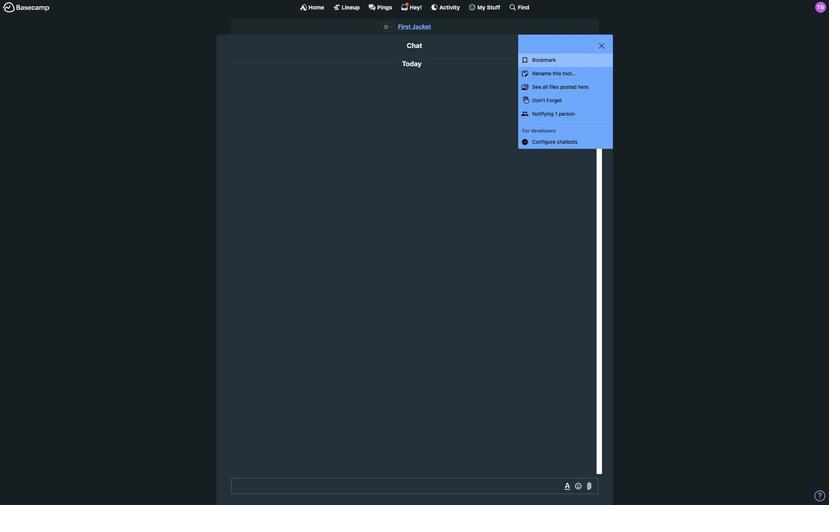 Task type: locate. For each thing, give the bounding box(es) containing it.
10:09am element
[[549, 78, 566, 82]]

switch accounts image
[[3, 2, 50, 13]]

don't forget link
[[518, 94, 613, 107]]

don't
[[532, 97, 545, 103]]

first jacket
[[398, 23, 431, 30]]

team!
[[560, 84, 573, 90]]

home
[[309, 4, 324, 10]]

configure chatbots link
[[518, 136, 613, 149]]

0 vertical spatial tyler black image
[[815, 2, 826, 13]]

lineup
[[342, 4, 360, 10]]

rename this tool… link
[[518, 67, 613, 81]]

main element
[[0, 0, 829, 14]]

forget
[[546, 97, 562, 103]]

0 horizontal spatial tyler black image
[[577, 76, 593, 91]]

pings
[[377, 4, 392, 10]]

tyler black image
[[815, 2, 826, 13], [577, 76, 593, 91]]

1 horizontal spatial tyler black image
[[815, 2, 826, 13]]

first jacket link
[[398, 23, 431, 30]]

chatbots
[[557, 139, 578, 145]]

all
[[543, 84, 548, 90]]

configure
[[532, 139, 555, 145]]

bookmark link
[[518, 54, 613, 67]]

this
[[553, 70, 561, 77]]

see all files posted here
[[532, 84, 588, 90]]

see all files posted here link
[[518, 81, 613, 94]]

activity
[[439, 4, 460, 10]]

jacket
[[412, 23, 431, 30]]

rename
[[532, 70, 551, 77]]

for
[[522, 128, 530, 134]]

find
[[518, 4, 529, 10]]

developers
[[531, 128, 556, 134]]

None text field
[[231, 478, 598, 495]]

activity link
[[431, 4, 460, 11]]

hey! button
[[401, 3, 422, 11]]

bookmark
[[532, 57, 556, 63]]

hey!
[[410, 4, 422, 10]]



Task type: vqa. For each thing, say whether or not it's contained in the screenshot.
4:53PM element
no



Task type: describe. For each thing, give the bounding box(es) containing it.
lineup link
[[333, 4, 360, 11]]

1 vertical spatial tyler black image
[[577, 76, 593, 91]]

find button
[[509, 4, 529, 11]]

stuff
[[487, 4, 500, 10]]

person
[[559, 111, 575, 117]]

home link
[[300, 4, 324, 11]]

see
[[532, 84, 541, 90]]

posted
[[560, 84, 577, 90]]

configure chatbots
[[532, 139, 578, 145]]

here
[[578, 84, 588, 90]]

notifying       1 person
[[532, 111, 575, 117]]

first
[[398, 23, 411, 30]]

my stuff
[[477, 4, 500, 10]]

chat
[[407, 42, 422, 50]]

hello
[[547, 84, 559, 90]]

10:09am link
[[549, 78, 566, 82]]

tool…
[[563, 70, 576, 77]]

hello team!
[[547, 84, 573, 90]]

1
[[555, 111, 557, 117]]

my
[[477, 4, 485, 10]]

tyler black image inside main element
[[815, 2, 826, 13]]

today
[[402, 60, 422, 68]]

pings button
[[368, 4, 392, 11]]

notifying
[[532, 111, 554, 117]]

10:09am
[[549, 78, 566, 82]]

for developers
[[522, 128, 556, 134]]

rename this tool…
[[532, 70, 576, 77]]

don't forget
[[532, 97, 562, 103]]

files
[[549, 84, 559, 90]]

notifying       1 person link
[[518, 107, 613, 121]]

my stuff button
[[469, 4, 500, 11]]



